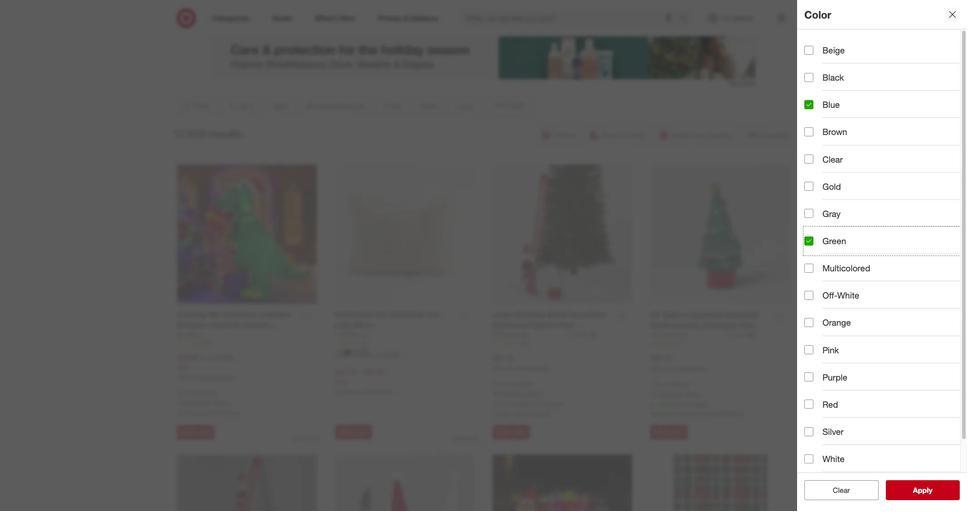 Task type: locate. For each thing, give the bounding box(es) containing it.
green
[[823, 236, 846, 246]]

1 stores from the left
[[222, 409, 239, 417]]

0 vertical spatial 6
[[678, 340, 681, 347]]

color
[[804, 8, 831, 21]]

shipping
[[507, 380, 531, 388], [664, 380, 689, 388], [191, 389, 216, 397]]

at inside free shipping * * exclusions apply. in stock at  glendale ready within 6 hours with pickup
[[674, 401, 680, 408]]

sale inside $43.49 - $84.40 sale when purchased online
[[335, 378, 347, 385]]

sale inside $55.99 reg $159.99 sale when purchased online
[[177, 363, 189, 371]]

0 horizontal spatial sponsored
[[293, 435, 320, 442]]

sale down $55.99
[[177, 363, 189, 371]]

1 horizontal spatial at
[[674, 401, 680, 408]]

search
[[675, 14, 697, 23]]

white right white checkbox
[[823, 454, 845, 464]]

stock
[[657, 401, 673, 408]]

not left in
[[177, 409, 187, 417]]

Gold checkbox
[[804, 182, 813, 191]]

free down $65.00
[[492, 380, 505, 388]]

not up check
[[492, 400, 503, 408]]

$43.49 - $84.40 sale when purchased online
[[335, 367, 392, 395]]

1 horizontal spatial sale
[[335, 378, 347, 385]]

exclusions for $65.00
[[495, 389, 525, 397]]

pickup
[[725, 410, 744, 417]]

0 horizontal spatial glendale
[[538, 400, 563, 408]]

17,915
[[174, 127, 205, 140]]

$43.49
[[335, 367, 356, 376]]

available inside free shipping * * exclusions apply. not available in stores
[[189, 409, 214, 417]]

shipping inside free shipping * * exclusions apply. in stock at  glendale ready within 6 hours with pickup
[[664, 380, 689, 388]]

1 horizontal spatial stores
[[534, 409, 551, 417]]

shipping down '$30.00 when purchased online'
[[664, 380, 689, 388]]

0 horizontal spatial free
[[177, 389, 190, 397]]

at up within
[[674, 401, 680, 408]]

exclusions apply. link up nearby
[[495, 389, 544, 397]]

available inside free shipping * * exclusions apply. not available at glendale check nearby stores
[[504, 400, 529, 408]]

$30.00
[[650, 353, 672, 362]]

Pink checkbox
[[804, 345, 813, 354]]

free up in
[[650, 380, 663, 388]]

shipping up in
[[191, 389, 216, 397]]

1 vertical spatial white
[[823, 454, 845, 464]]

online
[[535, 365, 550, 372], [693, 365, 708, 372], [220, 374, 235, 381], [378, 389, 392, 395]]

$55.99
[[177, 353, 199, 362]]

0 horizontal spatial apply.
[[211, 398, 228, 406]]

exclusions up stock
[[652, 390, 683, 397]]

0 horizontal spatial stores
[[222, 409, 239, 417]]

apply. inside free shipping * * exclusions apply. not available at glendale check nearby stores
[[527, 389, 544, 397]]

when
[[492, 365, 507, 372], [650, 365, 664, 372], [177, 374, 191, 381], [335, 389, 349, 395]]

when down $43.49
[[335, 389, 349, 395]]

$55.99 reg $159.99 sale when purchased online
[[177, 353, 235, 381]]

when inside $55.99 reg $159.99 sale when purchased online
[[177, 374, 191, 381]]

exclusions inside free shipping * * exclusions apply. not available in stores
[[179, 398, 210, 406]]

when down $30.00
[[650, 365, 664, 372]]

0 vertical spatial white
[[837, 290, 859, 301]]

0 horizontal spatial exclusions apply. link
[[179, 398, 228, 406]]

shipping down $65.00 when purchased online
[[507, 380, 531, 388]]

1 horizontal spatial glendale
[[681, 401, 707, 408]]

Clear checkbox
[[804, 155, 813, 164]]

sale
[[177, 363, 189, 371], [335, 378, 347, 385]]

sponsored
[[729, 80, 755, 86], [293, 435, 320, 442], [451, 435, 478, 442]]

available left in
[[189, 409, 214, 417]]

nearby
[[512, 409, 532, 417]]

1 horizontal spatial shipping
[[507, 380, 531, 388]]

stores right nearby
[[534, 409, 551, 417]]

1 horizontal spatial free
[[492, 380, 505, 388]]

0 vertical spatial not
[[492, 400, 503, 408]]

white
[[837, 290, 859, 301], [823, 454, 845, 464]]

17,915 results
[[174, 127, 242, 140]]

2 horizontal spatial apply.
[[684, 390, 701, 397]]

6
[[678, 340, 681, 347], [688, 410, 692, 417]]

apply. up nearby
[[527, 389, 544, 397]]

glendale inside free shipping * * exclusions apply. in stock at  glendale ready within 6 hours with pickup
[[681, 401, 707, 408]]

at
[[531, 400, 536, 408], [674, 401, 680, 408]]

0 horizontal spatial sale
[[177, 363, 189, 371]]

free inside free shipping * * exclusions apply. not available at glendale check nearby stores
[[492, 380, 505, 388]]

$65.00 when purchased online
[[492, 353, 550, 372]]

White checkbox
[[804, 454, 813, 463]]

2 stores from the left
[[534, 409, 551, 417]]

0 vertical spatial clear
[[823, 154, 843, 164]]

Multicolored checkbox
[[804, 264, 813, 273]]

apply. for $65.00
[[527, 389, 544, 397]]

*
[[531, 380, 533, 388], [689, 380, 691, 388], [216, 389, 218, 397], [492, 389, 495, 397], [650, 390, 652, 397], [177, 398, 179, 406]]

1 vertical spatial clear
[[833, 486, 850, 495]]

online inside '$30.00 when purchased online'
[[693, 365, 708, 372]]

apply. up hours
[[684, 390, 701, 397]]

white down multicolored
[[837, 290, 859, 301]]

glendale inside free shipping * * exclusions apply. not available at glendale check nearby stores
[[538, 400, 563, 408]]

6 left hours
[[688, 410, 692, 417]]

clear button
[[804, 480, 879, 500]]

clear inside button
[[833, 486, 850, 495]]

not for free shipping * * exclusions apply. not available at glendale check nearby stores
[[492, 400, 503, 408]]

online inside $43.49 - $84.40 sale when purchased online
[[378, 389, 392, 395]]

when inside $65.00 when purchased online
[[492, 365, 507, 372]]

color dialog
[[797, 0, 967, 511]]

purple
[[823, 372, 847, 382]]

2 horizontal spatial shipping
[[664, 380, 689, 388]]

stores right in
[[222, 409, 239, 417]]

purchased
[[508, 365, 534, 372], [666, 365, 692, 372], [193, 374, 218, 381], [350, 389, 376, 395]]

stores inside free shipping * * exclusions apply. not available in stores
[[222, 409, 239, 417]]

apply. up in
[[211, 398, 228, 406]]

exclusions apply. link for $65.00
[[495, 389, 544, 397]]

clear
[[823, 154, 843, 164], [833, 486, 850, 495]]

0 vertical spatial available
[[504, 400, 529, 408]]

2 horizontal spatial exclusions apply. link
[[652, 390, 701, 397]]

1 horizontal spatial sponsored
[[451, 435, 478, 442]]

exclusions inside free shipping * * exclusions apply. in stock at  glendale ready within 6 hours with pickup
[[652, 390, 683, 397]]

gold
[[823, 181, 841, 192]]

free inside free shipping * * exclusions apply. in stock at  glendale ready within 6 hours with pickup
[[650, 380, 663, 388]]

at up nearby
[[531, 400, 536, 408]]

not inside free shipping * * exclusions apply. not available in stores
[[177, 409, 187, 417]]

online up free shipping * * exclusions apply. in stock at  glendale ready within 6 hours with pickup
[[693, 365, 708, 372]]

exclusions for $30.00
[[652, 390, 683, 397]]

Black checkbox
[[804, 73, 813, 82]]

exclusions apply. link
[[495, 389, 544, 397], [652, 390, 701, 397], [179, 398, 228, 406]]

with
[[711, 410, 723, 417]]

black
[[823, 72, 844, 83]]

purchased down $30.00
[[666, 365, 692, 372]]

when down $55.99
[[177, 374, 191, 381]]

sale down $43.49
[[335, 378, 347, 385]]

1 vertical spatial sale
[[335, 378, 347, 385]]

not
[[492, 400, 503, 408], [177, 409, 187, 417]]

when down $65.00
[[492, 365, 507, 372]]

2 horizontal spatial exclusions
[[652, 390, 683, 397]]

apply. inside free shipping * * exclusions apply. in stock at  glendale ready within 6 hours with pickup
[[684, 390, 701, 397]]

at inside free shipping * * exclusions apply. not available at glendale check nearby stores
[[531, 400, 536, 408]]

1 horizontal spatial exclusions
[[495, 389, 525, 397]]

Blue checkbox
[[804, 100, 813, 109]]

exclusions apply. link up stock
[[652, 390, 701, 397]]

apply
[[913, 486, 933, 495]]

not inside free shipping * * exclusions apply. not available at glendale check nearby stores
[[492, 400, 503, 408]]

Brown checkbox
[[804, 127, 813, 136]]

exclusions inside free shipping * * exclusions apply. not available at glendale check nearby stores
[[495, 389, 525, 397]]

online down 262 link
[[535, 365, 550, 372]]

Gray checkbox
[[804, 209, 813, 218]]

0 horizontal spatial shipping
[[191, 389, 216, 397]]

0 horizontal spatial at
[[531, 400, 536, 408]]

0 horizontal spatial 6
[[678, 340, 681, 347]]

glendale for $65.00
[[538, 400, 563, 408]]

1 vertical spatial 6
[[688, 410, 692, 417]]

online down $84.40
[[378, 389, 392, 395]]

Silver checkbox
[[804, 427, 813, 436]]

sale for $55.99
[[177, 363, 189, 371]]

1 horizontal spatial not
[[492, 400, 503, 408]]

free down $55.99 reg $159.99 sale when purchased online
[[177, 389, 190, 397]]

0 horizontal spatial exclusions
[[179, 398, 210, 406]]

purchased down -
[[350, 389, 376, 395]]

1 horizontal spatial apply.
[[527, 389, 544, 397]]

shipping inside free shipping * * exclusions apply. not available in stores
[[191, 389, 216, 397]]

1 vertical spatial not
[[177, 409, 187, 417]]

exclusions
[[495, 389, 525, 397], [652, 390, 683, 397], [179, 398, 210, 406]]

1 horizontal spatial available
[[504, 400, 529, 408]]

available for at
[[504, 400, 529, 408]]

not for free shipping * * exclusions apply. not available in stores
[[177, 409, 187, 417]]

free
[[492, 380, 505, 388], [650, 380, 663, 388], [177, 389, 190, 397]]

exclusions up check
[[495, 389, 525, 397]]

glendale up the check nearby stores 'button' on the bottom
[[538, 400, 563, 408]]

at for $65.00
[[531, 400, 536, 408]]

0 vertical spatial sale
[[177, 363, 189, 371]]

0 horizontal spatial available
[[189, 409, 214, 417]]

available up the check nearby stores 'button' on the bottom
[[504, 400, 529, 408]]

1 horizontal spatial 6
[[688, 410, 692, 417]]

exclusions down $55.99 reg $159.99 sale when purchased online
[[179, 398, 210, 406]]

reg
[[200, 354, 210, 361]]

apply.
[[527, 389, 544, 397], [684, 390, 701, 397], [211, 398, 228, 406]]

2 horizontal spatial free
[[650, 380, 663, 388]]

stores
[[222, 409, 239, 417], [534, 409, 551, 417]]

glendale for $30.00
[[681, 401, 707, 408]]

online down '$159.99'
[[220, 374, 235, 381]]

1 vertical spatial available
[[189, 409, 214, 417]]

shipping inside free shipping * * exclusions apply. not available at glendale check nearby stores
[[507, 380, 531, 388]]

6 up '$30.00 when purchased online'
[[678, 340, 681, 347]]

shipping for $65.00
[[507, 380, 531, 388]]

purchased down $65.00
[[508, 365, 534, 372]]

within
[[670, 410, 687, 417]]

What can we help you find? suggestions appear below search field
[[460, 8, 681, 28]]

glendale
[[538, 400, 563, 408], [681, 401, 707, 408]]

0 horizontal spatial not
[[177, 409, 187, 417]]

exclusions apply. link up in
[[179, 398, 228, 406]]

silver
[[823, 426, 844, 437]]

beige
[[823, 45, 845, 55]]

1 horizontal spatial exclusions apply. link
[[495, 389, 544, 397]]

glendale up hours
[[681, 401, 707, 408]]

available
[[504, 400, 529, 408], [189, 409, 214, 417]]

purchased down reg
[[193, 374, 218, 381]]



Task type: vqa. For each thing, say whether or not it's contained in the screenshot.
brown
yes



Task type: describe. For each thing, give the bounding box(es) containing it.
$30.00 when purchased online
[[650, 353, 708, 372]]

Purple checkbox
[[804, 373, 813, 382]]

2 horizontal spatial sponsored
[[729, 80, 755, 86]]

free shipping * * exclusions apply. in stock at  glendale ready within 6 hours with pickup
[[650, 380, 744, 417]]

check
[[492, 409, 511, 417]]

exclusions apply. link for $30.00
[[652, 390, 701, 397]]

online inside $65.00 when purchased online
[[535, 365, 550, 372]]

free shipping * * exclusions apply. not available in stores
[[177, 389, 239, 417]]

$65.00
[[492, 353, 514, 362]]

search button
[[675, 8, 697, 30]]

63
[[205, 340, 211, 346]]

red
[[823, 399, 838, 410]]

purchased inside $43.49 - $84.40 sale when purchased online
[[350, 389, 376, 395]]

$84.40
[[363, 367, 385, 376]]

orange
[[823, 317, 851, 328]]

off-
[[823, 290, 837, 301]]

stores inside free shipping * * exclusions apply. not available at glendale check nearby stores
[[534, 409, 551, 417]]

free shipping * * exclusions apply. not available at glendale check nearby stores
[[492, 380, 563, 417]]

results
[[208, 127, 242, 140]]

apply. for $30.00
[[684, 390, 701, 397]]

online inside $55.99 reg $159.99 sale when purchased online
[[220, 374, 235, 381]]

$159.99
[[211, 354, 234, 361]]

52
[[363, 340, 369, 346]]

when inside $43.49 - $84.40 sale when purchased online
[[335, 389, 349, 395]]

purchased inside $65.00 when purchased online
[[508, 365, 534, 372]]

6 inside free shipping * * exclusions apply. in stock at  glendale ready within 6 hours with pickup
[[688, 410, 692, 417]]

Orange checkbox
[[804, 318, 813, 327]]

available for in
[[189, 409, 214, 417]]

gray
[[823, 208, 841, 219]]

Off-White checkbox
[[804, 291, 813, 300]]

blue
[[823, 99, 840, 110]]

sale for $43.49
[[335, 378, 347, 385]]

purchased inside $55.99 reg $159.99 sale when purchased online
[[193, 374, 218, 381]]

apply. inside free shipping * * exclusions apply. not available in stores
[[211, 398, 228, 406]]

multicolored
[[823, 263, 870, 273]]

free inside free shipping * * exclusions apply. not available in stores
[[177, 389, 190, 397]]

63 link
[[177, 339, 317, 347]]

-
[[358, 367, 361, 376]]

6 link
[[650, 340, 790, 347]]

apply button
[[886, 480, 960, 500]]

sponsored for $84.40
[[451, 435, 478, 442]]

at for $30.00
[[674, 401, 680, 408]]

advertisement region
[[212, 34, 755, 79]]

Green checkbox
[[804, 236, 813, 245]]

52 link
[[335, 339, 474, 347]]

brown
[[823, 127, 847, 137]]

when inside '$30.00 when purchased online'
[[650, 365, 664, 372]]

in
[[215, 409, 220, 417]]

purchased inside '$30.00 when purchased online'
[[666, 365, 692, 372]]

262 link
[[492, 339, 632, 347]]

Beige checkbox
[[804, 46, 813, 55]]

sponsored for $159.99
[[293, 435, 320, 442]]

Red checkbox
[[804, 400, 813, 409]]

hours
[[694, 410, 710, 417]]

check nearby stores button
[[492, 409, 551, 418]]

off-white
[[823, 290, 859, 301]]

pink
[[823, 345, 839, 355]]

shipping for $30.00
[[664, 380, 689, 388]]

free for $30.00
[[650, 380, 663, 388]]

ready
[[650, 410, 668, 417]]

262
[[520, 340, 530, 346]]

free for $65.00
[[492, 380, 505, 388]]

in
[[650, 401, 655, 408]]



